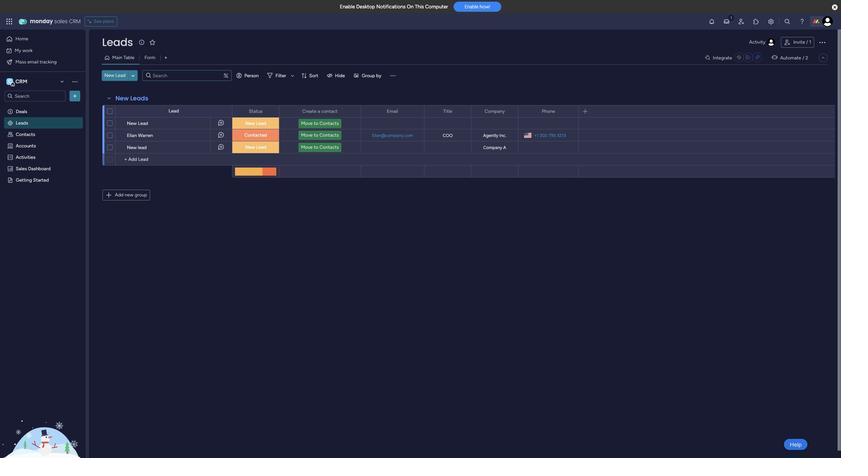 Task type: vqa. For each thing, say whether or not it's contained in the screenshot.
the leftmost /
yes



Task type: describe. For each thing, give the bounding box(es) containing it.
search options image
[[223, 73, 229, 78]]

new up the elian
[[127, 121, 137, 126]]

enable now! button
[[454, 2, 501, 12]]

company for company
[[485, 108, 505, 114]]

status
[[249, 108, 263, 114]]

hide button
[[324, 70, 349, 81]]

elian
[[127, 133, 137, 138]]

mass email tracking button
[[4, 57, 72, 67]]

sort button
[[299, 70, 322, 81]]

started
[[33, 177, 49, 183]]

my work button
[[4, 45, 72, 56]]

elian warren
[[127, 133, 153, 138]]

hide
[[335, 73, 345, 78]]

invite members image
[[738, 18, 745, 25]]

filter button
[[265, 70, 297, 81]]

monday
[[30, 17, 53, 25]]

person
[[244, 73, 259, 78]]

deals
[[16, 108, 27, 114]]

title
[[443, 108, 452, 114]]

help button
[[784, 439, 808, 450]]

move to contacts for first move to contacts button
[[301, 121, 339, 126]]

795
[[549, 133, 556, 138]]

list box containing deals
[[0, 104, 86, 276]]

move to contacts for second move to contacts button
[[301, 132, 339, 138]]

phone
[[542, 108, 555, 114]]

now!
[[480, 4, 490, 9]]

lottie animation image
[[0, 390, 86, 458]]

agently inc.
[[483, 133, 507, 138]]

workspace selection element
[[6, 78, 28, 86]]

create a contact
[[302, 108, 338, 114]]

new lead
[[127, 145, 147, 150]]

see plans
[[94, 18, 114, 24]]

enable desktop notifications on this computer
[[340, 4, 448, 10]]

2
[[806, 55, 808, 61]]

invite / 1 button
[[781, 37, 815, 48]]

+ Add Lead text field
[[119, 156, 229, 164]]

sales
[[54, 17, 68, 25]]

new left lead
[[127, 145, 137, 150]]

new up contacted
[[245, 121, 255, 126]]

v2 search image
[[146, 72, 151, 79]]

main table
[[112, 55, 134, 60]]

add to favorites image
[[149, 39, 156, 46]]

home
[[15, 36, 28, 42]]

New Leads field
[[114, 94, 150, 103]]

enable now!
[[465, 4, 490, 9]]

plans
[[103, 18, 114, 24]]

Create a contact field
[[301, 108, 339, 115]]

on
[[407, 4, 414, 10]]

sort
[[309, 73, 318, 78]]

+1
[[534, 133, 539, 138]]

company for company a
[[483, 145, 502, 150]]

main table button
[[102, 52, 140, 63]]

see
[[94, 18, 102, 24]]

christina overa image
[[823, 16, 833, 27]]

to for first move to contacts button
[[314, 121, 318, 126]]

workspace options image
[[72, 78, 78, 85]]

leads inside field
[[130, 94, 148, 102]]

invite
[[794, 39, 805, 45]]

help
[[790, 441, 802, 448]]

activities
[[16, 154, 36, 160]]

1 image
[[729, 14, 735, 21]]

lottie animation element
[[0, 390, 86, 458]]

invite / 1
[[794, 39, 811, 45]]

sales
[[16, 166, 27, 171]]

mass email tracking
[[15, 59, 57, 65]]

agently
[[483, 133, 499, 138]]

dashboard
[[28, 166, 51, 171]]

getting started
[[16, 177, 49, 183]]

tracking
[[40, 59, 57, 65]]

select product image
[[6, 18, 13, 25]]

+1 202 795 3213 link
[[532, 131, 566, 140]]

a
[[503, 145, 506, 150]]

home button
[[4, 34, 72, 44]]

enable for enable now!
[[465, 4, 479, 9]]

form
[[145, 55, 155, 60]]

my work
[[15, 48, 33, 53]]

warren
[[138, 133, 153, 138]]

c
[[8, 79, 11, 84]]

0 vertical spatial options image
[[819, 38, 827, 46]]

help image
[[799, 18, 806, 25]]

to for third move to contacts button
[[314, 144, 318, 150]]

a
[[318, 108, 320, 114]]

new lead up elian warren
[[127, 121, 148, 126]]

1
[[810, 39, 811, 45]]

this
[[415, 4, 424, 10]]

contact
[[321, 108, 338, 114]]

automate / 2
[[780, 55, 808, 61]]

add new group
[[115, 192, 147, 198]]

elian@company.com link
[[371, 133, 415, 138]]

add
[[115, 192, 124, 198]]

1 move to contacts button from the top
[[298, 119, 342, 128]]

Email field
[[385, 108, 400, 115]]

activity button
[[747, 37, 779, 48]]

public dashboard image
[[7, 165, 13, 172]]

crm inside workspace selection element
[[15, 78, 27, 85]]



Task type: locate. For each thing, give the bounding box(es) containing it.
arrow down image
[[289, 72, 297, 80]]

/ inside button
[[807, 39, 808, 45]]

3213
[[557, 133, 566, 138]]

autopilot image
[[772, 53, 778, 62]]

computer
[[425, 4, 448, 10]]

search everything image
[[784, 18, 791, 25]]

elian@company.com
[[372, 133, 413, 138]]

person button
[[234, 70, 263, 81]]

new down contacted
[[245, 144, 255, 150]]

2 vertical spatial move to contacts button
[[298, 143, 342, 152]]

main
[[112, 55, 122, 60]]

enable for enable desktop notifications on this computer
[[340, 4, 355, 10]]

3 move from the top
[[301, 144, 313, 150]]

0 vertical spatial move to contacts
[[301, 121, 339, 126]]

2 move to contacts from the top
[[301, 132, 339, 138]]

desktop
[[356, 4, 375, 10]]

my
[[15, 48, 21, 53]]

3 to from the top
[[314, 144, 318, 150]]

workspace image
[[6, 78, 13, 85]]

1 vertical spatial options image
[[72, 93, 78, 99]]

dapulse integrations image
[[705, 55, 710, 60]]

company inside field
[[485, 108, 505, 114]]

new lead up contacted
[[245, 121, 266, 126]]

new inside field
[[116, 94, 129, 102]]

monday sales crm
[[30, 17, 81, 25]]

1 vertical spatial move to contacts
[[301, 132, 339, 138]]

list box
[[0, 104, 86, 276]]

new
[[125, 192, 134, 198]]

crm right 'sales'
[[69, 17, 81, 25]]

option
[[0, 105, 86, 107]]

new lead down contacted
[[245, 144, 266, 150]]

+1 202 795 3213
[[534, 133, 566, 138]]

lead inside new lead button
[[115, 73, 126, 78]]

new inside button
[[104, 73, 114, 78]]

crm right workspace image
[[15, 78, 27, 85]]

inbox image
[[723, 18, 730, 25]]

emails settings image
[[768, 18, 775, 25]]

integrate
[[713, 55, 732, 61]]

1 to from the top
[[314, 121, 318, 126]]

options image
[[819, 38, 827, 46], [72, 93, 78, 99]]

0 vertical spatial move
[[301, 121, 313, 126]]

Search field
[[151, 71, 206, 80]]

activity
[[749, 39, 766, 45]]

options image down workspace options image at the left of page
[[72, 93, 78, 99]]

0 vertical spatial leads
[[102, 35, 133, 50]]

coo
[[443, 133, 453, 138]]

options image right the 1
[[819, 38, 827, 46]]

lead
[[115, 73, 126, 78], [169, 108, 179, 114], [138, 121, 148, 126], [256, 121, 266, 126], [256, 144, 266, 150]]

/ for 2
[[803, 55, 805, 61]]

move to contacts
[[301, 121, 339, 126], [301, 132, 339, 138], [301, 144, 339, 150]]

Search in workspace field
[[14, 92, 56, 100]]

1 horizontal spatial /
[[807, 39, 808, 45]]

notifications image
[[709, 18, 715, 25]]

leads down deals
[[16, 120, 28, 126]]

group by
[[362, 73, 381, 78]]

email
[[27, 59, 38, 65]]

1 vertical spatial move
[[301, 132, 313, 138]]

table
[[123, 55, 134, 60]]

leads
[[102, 35, 133, 50], [130, 94, 148, 102], [16, 120, 28, 126]]

inc.
[[500, 133, 507, 138]]

2 vertical spatial leads
[[16, 120, 28, 126]]

0 vertical spatial /
[[807, 39, 808, 45]]

new leads
[[116, 94, 148, 102]]

contacted
[[245, 132, 267, 138]]

1 vertical spatial to
[[314, 132, 318, 138]]

dapulse close image
[[832, 4, 838, 11]]

1 horizontal spatial options image
[[819, 38, 827, 46]]

lead
[[138, 145, 147, 150]]

company up agently inc. in the top right of the page
[[485, 108, 505, 114]]

new lead down main
[[104, 73, 126, 78]]

0 vertical spatial move to contacts button
[[298, 119, 342, 128]]

0 horizontal spatial enable
[[340, 4, 355, 10]]

0 vertical spatial to
[[314, 121, 318, 126]]

2 vertical spatial move to contacts
[[301, 144, 339, 150]]

0 horizontal spatial options image
[[72, 93, 78, 99]]

1 vertical spatial move to contacts button
[[298, 131, 342, 140]]

apps image
[[753, 18, 760, 25]]

by
[[376, 73, 381, 78]]

3 move to contacts from the top
[[301, 144, 339, 150]]

angle down image
[[132, 73, 135, 78]]

/ left the 1
[[807, 39, 808, 45]]

leads up main
[[102, 35, 133, 50]]

2 move to contacts button from the top
[[298, 131, 342, 140]]

see plans button
[[85, 16, 117, 27]]

0 vertical spatial company
[[485, 108, 505, 114]]

1 move to contacts from the top
[[301, 121, 339, 126]]

0 horizontal spatial crm
[[15, 78, 27, 85]]

email
[[387, 108, 398, 114]]

sales dashboard
[[16, 166, 51, 171]]

/ for 1
[[807, 39, 808, 45]]

to for second move to contacts button
[[314, 132, 318, 138]]

2 to from the top
[[314, 132, 318, 138]]

leads down "angle down" icon
[[130, 94, 148, 102]]

new lead
[[104, 73, 126, 78], [127, 121, 148, 126], [245, 121, 266, 126], [245, 144, 266, 150]]

enable inside enable now! button
[[465, 4, 479, 9]]

enable left now!
[[465, 4, 479, 9]]

1 vertical spatial leads
[[130, 94, 148, 102]]

3 move to contacts button from the top
[[298, 143, 342, 152]]

accounts
[[16, 143, 36, 148]]

Title field
[[442, 108, 454, 115]]

add new group button
[[102, 190, 150, 201]]

1 horizontal spatial crm
[[69, 17, 81, 25]]

0 horizontal spatial /
[[803, 55, 805, 61]]

new lead button
[[102, 70, 128, 81]]

company a
[[483, 145, 506, 150]]

automate
[[780, 55, 801, 61]]

notifications
[[376, 4, 406, 10]]

show board description image
[[138, 39, 146, 46]]

1 vertical spatial crm
[[15, 78, 27, 85]]

group
[[135, 192, 147, 198]]

menu image
[[390, 72, 396, 79]]

1 horizontal spatial enable
[[465, 4, 479, 9]]

company
[[485, 108, 505, 114], [483, 145, 502, 150]]

public board image
[[7, 177, 13, 183]]

contacts
[[320, 121, 339, 126], [16, 131, 35, 137], [320, 132, 339, 138], [320, 144, 339, 150]]

2 move from the top
[[301, 132, 313, 138]]

202
[[540, 133, 548, 138]]

new lead inside button
[[104, 73, 126, 78]]

Leads field
[[100, 35, 135, 50]]

collapse board header image
[[821, 55, 826, 60]]

move
[[301, 121, 313, 126], [301, 132, 313, 138], [301, 144, 313, 150]]

getting
[[16, 177, 32, 183]]

form button
[[140, 52, 160, 63]]

2 vertical spatial to
[[314, 144, 318, 150]]

1 vertical spatial /
[[803, 55, 805, 61]]

Company field
[[483, 108, 507, 115]]

2 vertical spatial move
[[301, 144, 313, 150]]

new
[[104, 73, 114, 78], [116, 94, 129, 102], [127, 121, 137, 126], [245, 121, 255, 126], [245, 144, 255, 150], [127, 145, 137, 150]]

move to contacts button
[[298, 119, 342, 128], [298, 131, 342, 140], [298, 143, 342, 152]]

create
[[302, 108, 317, 114]]

0 vertical spatial crm
[[69, 17, 81, 25]]

work
[[22, 48, 33, 53]]

new down main
[[104, 73, 114, 78]]

mass
[[15, 59, 26, 65]]

new down new lead button
[[116, 94, 129, 102]]

group by button
[[351, 70, 386, 81]]

company left a
[[483, 145, 502, 150]]

/ left 2
[[803, 55, 805, 61]]

options image
[[270, 106, 274, 117]]

group
[[362, 73, 375, 78]]

enable left desktop
[[340, 4, 355, 10]]

1 vertical spatial company
[[483, 145, 502, 150]]

move to contacts for third move to contacts button
[[301, 144, 339, 150]]

Phone field
[[540, 108, 557, 115]]

filter
[[276, 73, 286, 78]]

Status field
[[247, 108, 264, 115]]

add view image
[[164, 55, 167, 60]]

1 move from the top
[[301, 121, 313, 126]]



